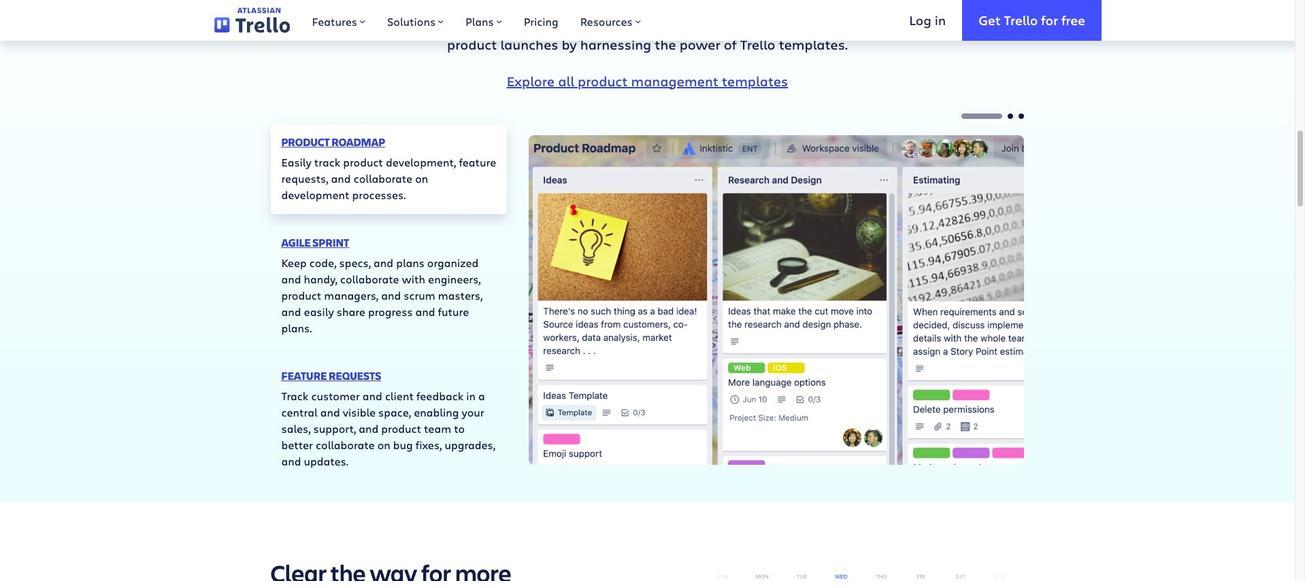 Task type: locate. For each thing, give the bounding box(es) containing it.
1 horizontal spatial management
[[631, 72, 719, 90]]

0 horizontal spatial in
[[466, 389, 476, 403]]

1 vertical spatial management
[[631, 72, 719, 90]]

requests,
[[281, 171, 328, 185]]

product down "plans"
[[447, 35, 497, 53]]

product down roadmap
[[343, 155, 383, 169]]

to inside set your product management team on the right track to achieve successful product launches by harnessing the power of trello templates.
[[755, 15, 769, 33]]

track inside the product roadmap easily track product development, feature requests, and collaborate on development processes.
[[314, 155, 340, 169]]

power
[[680, 35, 721, 53]]

0 horizontal spatial trello
[[740, 35, 775, 53]]

space,
[[378, 405, 411, 420]]

client
[[385, 389, 414, 403]]

get trello for free link
[[962, 0, 1102, 41]]

explore
[[507, 72, 555, 90]]

1 horizontal spatial to
[[755, 15, 769, 33]]

0 horizontal spatial track
[[314, 155, 340, 169]]

on inside "feature requests track customer and client feedback in a central and visible space, enabling your sales, support, and product team to better collaborate on bug fixes, upgrades, and updates."
[[377, 438, 390, 452]]

product inside the product roadmap easily track product development, feature requests, and collaborate on development processes.
[[343, 155, 383, 169]]

to up upgrades,
[[454, 422, 465, 436]]

the left power
[[655, 35, 676, 53]]

an illustration showing timeline view. image
[[658, 557, 1024, 582]]

0 horizontal spatial team
[[424, 422, 451, 436]]

0 vertical spatial team
[[603, 15, 638, 33]]

1 horizontal spatial track
[[719, 15, 752, 33]]

your
[[428, 15, 456, 33], [462, 405, 484, 420]]

on down development,
[[415, 171, 428, 185]]

in right log
[[935, 11, 946, 28]]

product inside agile sprint keep code, specs, and plans organized and handy, collaborate with engineers, product managers, and scrum masters, and easily share progress and future plans.
[[281, 288, 321, 302]]

0 vertical spatial on
[[641, 15, 657, 33]]

successful
[[825, 15, 892, 33]]

code,
[[309, 256, 337, 270]]

the left right
[[661, 15, 682, 33]]

feedback
[[416, 389, 464, 403]]

development,
[[386, 155, 456, 169]]

right
[[685, 15, 716, 33]]

on up harnessing on the top
[[641, 15, 657, 33]]

roadmap
[[332, 134, 385, 149]]

1 horizontal spatial team
[[603, 15, 638, 33]]

1 vertical spatial in
[[466, 389, 476, 403]]

1 vertical spatial track
[[314, 155, 340, 169]]

and
[[331, 171, 351, 185], [374, 256, 393, 270], [281, 272, 301, 286], [381, 288, 401, 302], [281, 305, 301, 319], [415, 305, 435, 319], [363, 389, 382, 403], [320, 405, 340, 420], [359, 422, 379, 436], [281, 454, 301, 469]]

track
[[719, 15, 752, 33], [314, 155, 340, 169]]

0 horizontal spatial to
[[454, 422, 465, 436]]

collaborate inside agile sprint keep code, specs, and plans organized and handy, collaborate with engineers, product managers, and scrum masters, and easily share progress and future plans.
[[340, 272, 399, 286]]

log in link
[[893, 0, 962, 41]]

atlassian trello image
[[214, 8, 290, 33]]

trello right the of
[[740, 35, 775, 53]]

your inside set your product management team on the right track to achieve successful product launches by harnessing the power of trello templates.
[[428, 15, 456, 33]]

and up development
[[331, 171, 351, 185]]

scrum
[[404, 288, 435, 302]]

track up the of
[[719, 15, 752, 33]]

and inside the product roadmap easily track product development, feature requests, and collaborate on development processes.
[[331, 171, 351, 185]]

0 vertical spatial the
[[661, 15, 682, 33]]

2 vertical spatial collaborate
[[316, 438, 375, 452]]

to
[[755, 15, 769, 33], [454, 422, 465, 436]]

0 vertical spatial track
[[719, 15, 752, 33]]

1 horizontal spatial your
[[462, 405, 484, 420]]

management up by at the left of page
[[513, 15, 600, 33]]

collaborate down "support,"
[[316, 438, 375, 452]]

trello inside set your product management team on the right track to achieve successful product launches by harnessing the power of trello templates.
[[740, 35, 775, 53]]

0 vertical spatial collaborate
[[354, 171, 413, 185]]

on left bug
[[377, 438, 390, 452]]

your down a
[[462, 405, 484, 420]]

on inside the product roadmap easily track product development, feature requests, and collaborate on development processes.
[[415, 171, 428, 185]]

1 vertical spatial your
[[462, 405, 484, 420]]

team
[[603, 15, 638, 33], [424, 422, 451, 436]]

1 horizontal spatial on
[[415, 171, 428, 185]]

collaborate down specs,
[[340, 272, 399, 286]]

1 vertical spatial trello
[[740, 35, 775, 53]]

and down scrum
[[415, 305, 435, 319]]

track
[[281, 389, 309, 403]]

to left achieve
[[755, 15, 769, 33]]

and down better
[[281, 454, 301, 469]]

and left plans
[[374, 256, 393, 270]]

support,
[[313, 422, 356, 436]]

features button
[[301, 0, 376, 41]]

collaborate up processes.
[[354, 171, 413, 185]]

management
[[513, 15, 600, 33], [631, 72, 719, 90]]

0 horizontal spatial on
[[377, 438, 390, 452]]

feature requests track customer and client feedback in a central and visible space, enabling your sales, support, and product team to better collaborate on bug fixes, upgrades, and updates.
[[281, 368, 495, 469]]

explore all product management templates link
[[507, 72, 788, 90]]

trello
[[1004, 11, 1038, 28], [740, 35, 775, 53]]

with
[[402, 272, 425, 286]]

0 horizontal spatial your
[[428, 15, 456, 33]]

and down the visible
[[359, 422, 379, 436]]

agile sprint keep code, specs, and plans organized and handy, collaborate with engineers, product managers, and scrum masters, and easily share progress and future plans.
[[281, 235, 483, 335]]

1 vertical spatial to
[[454, 422, 465, 436]]

trello left for
[[1004, 11, 1038, 28]]

enabling
[[414, 405, 459, 420]]

team down enabling
[[424, 422, 451, 436]]

0 vertical spatial to
[[755, 15, 769, 33]]

log in
[[909, 11, 946, 28]]

easily
[[281, 155, 312, 169]]

harnessing
[[580, 35, 651, 53]]

1 vertical spatial team
[[424, 422, 451, 436]]

track down product roadmap link on the top left of the page
[[314, 155, 340, 169]]

the
[[661, 15, 682, 33], [655, 35, 676, 53]]

engineers,
[[428, 272, 481, 286]]

management inside set your product management team on the right track to achieve successful product launches by harnessing the power of trello templates.
[[513, 15, 600, 33]]

pricing
[[524, 14, 558, 29]]

future
[[438, 305, 469, 319]]

product up easily
[[281, 288, 321, 302]]

masters,
[[438, 288, 483, 302]]

in left a
[[466, 389, 476, 403]]

your right set at the left of the page
[[428, 15, 456, 33]]

management down power
[[631, 72, 719, 90]]

0 vertical spatial your
[[428, 15, 456, 33]]

team up harnessing on the top
[[603, 15, 638, 33]]

2 vertical spatial on
[[377, 438, 390, 452]]

management for templates
[[631, 72, 719, 90]]

plans
[[396, 256, 425, 270]]

processes.
[[352, 187, 406, 202]]

0 vertical spatial in
[[935, 11, 946, 28]]

on
[[641, 15, 657, 33], [415, 171, 428, 185], [377, 438, 390, 452]]

0 vertical spatial trello
[[1004, 11, 1038, 28]]

0 vertical spatial management
[[513, 15, 600, 33]]

collaborate
[[354, 171, 413, 185], [340, 272, 399, 286], [316, 438, 375, 452]]

1 vertical spatial on
[[415, 171, 428, 185]]

2 horizontal spatial on
[[641, 15, 657, 33]]

collaborate inside "feature requests track customer and client feedback in a central and visible space, enabling your sales, support, and product team to better collaborate on bug fixes, upgrades, and updates."
[[316, 438, 375, 452]]

product up bug
[[381, 422, 421, 436]]

product
[[459, 15, 509, 33], [447, 35, 497, 53], [578, 72, 628, 90], [343, 155, 383, 169], [281, 288, 321, 302], [381, 422, 421, 436]]

features
[[312, 14, 357, 29]]

0 horizontal spatial management
[[513, 15, 600, 33]]

in
[[935, 11, 946, 28], [466, 389, 476, 403]]

track inside set your product management team on the right track to achieve successful product launches by harnessing the power of trello templates.
[[719, 15, 752, 33]]

product roadmap link
[[281, 134, 385, 149]]

1 vertical spatial collaborate
[[340, 272, 399, 286]]

bug
[[393, 438, 413, 452]]

better
[[281, 438, 313, 452]]



Task type: vqa. For each thing, say whether or not it's contained in the screenshot.
Create from template… image
no



Task type: describe. For each thing, give the bounding box(es) containing it.
progress
[[368, 305, 413, 319]]

central
[[281, 405, 318, 420]]

and up the visible
[[363, 389, 382, 403]]

get
[[979, 11, 1001, 28]]

of
[[724, 35, 737, 53]]

and up "support,"
[[320, 405, 340, 420]]

free
[[1061, 11, 1085, 28]]

team inside "feature requests track customer and client feedback in a central and visible space, enabling your sales, support, and product team to better collaborate on bug fixes, upgrades, and updates."
[[424, 422, 451, 436]]

plans.
[[281, 321, 312, 335]]

pricing link
[[513, 0, 569, 41]]

easily
[[304, 305, 334, 319]]

sales,
[[281, 422, 311, 436]]

1 horizontal spatial trello
[[1004, 11, 1038, 28]]

set
[[403, 15, 424, 33]]

all
[[558, 72, 574, 90]]

agile sprint link
[[281, 235, 349, 250]]

explore all product management templates
[[507, 72, 788, 90]]

visible
[[343, 405, 376, 420]]

feature
[[459, 155, 496, 169]]

handy,
[[304, 272, 337, 286]]

managers,
[[324, 288, 379, 302]]

feature requests link
[[281, 368, 381, 383]]

product roadmap easily track product development, feature requests, and collaborate on development processes.
[[281, 134, 496, 202]]

product inside "feature requests track customer and client feedback in a central and visible space, enabling your sales, support, and product team to better collaborate on bug fixes, upgrades, and updates."
[[381, 422, 421, 436]]

share
[[337, 305, 365, 319]]

resources
[[580, 14, 633, 29]]

log
[[909, 11, 931, 28]]

a
[[478, 389, 485, 403]]

by
[[562, 35, 577, 53]]

1 vertical spatial the
[[655, 35, 676, 53]]

solutions button
[[376, 0, 455, 41]]

1 horizontal spatial in
[[935, 11, 946, 28]]

get trello for free
[[979, 11, 1085, 28]]

specs,
[[339, 256, 371, 270]]

launches
[[500, 35, 558, 53]]

achieve
[[772, 15, 822, 33]]

updates.
[[304, 454, 348, 469]]

product up launches
[[459, 15, 509, 33]]

fixes,
[[416, 438, 442, 452]]

resources button
[[569, 0, 652, 41]]

set your product management team on the right track to achieve successful product launches by harnessing the power of trello templates.
[[403, 15, 892, 53]]

agile
[[281, 235, 311, 250]]

plans button
[[455, 0, 513, 41]]

customer
[[311, 389, 360, 403]]

team inside set your product management team on the right track to achieve successful product launches by harnessing the power of trello templates.
[[603, 15, 638, 33]]

collaborate inside the product roadmap easily track product development, feature requests, and collaborate on development processes.
[[354, 171, 413, 185]]

and down the keep
[[281, 272, 301, 286]]

to inside "feature requests track customer and client feedback in a central and visible space, enabling your sales, support, and product team to better collaborate on bug fixes, upgrades, and updates."
[[454, 422, 465, 436]]

in inside "feature requests track customer and client feedback in a central and visible space, enabling your sales, support, and product team to better collaborate on bug fixes, upgrades, and updates."
[[466, 389, 476, 403]]

management for team
[[513, 15, 600, 33]]

plans
[[466, 14, 494, 29]]

templates
[[722, 72, 788, 90]]

keep
[[281, 256, 307, 270]]

and up plans.
[[281, 305, 301, 319]]

requests
[[329, 368, 381, 383]]

development
[[281, 187, 349, 202]]

product
[[281, 134, 330, 149]]

organized
[[427, 256, 479, 270]]

solutions
[[387, 14, 436, 29]]

templates.
[[779, 35, 848, 53]]

your inside "feature requests track customer and client feedback in a central and visible space, enabling your sales, support, and product team to better collaborate on bug fixes, upgrades, and updates."
[[462, 405, 484, 420]]

upgrades,
[[445, 438, 495, 452]]

product right all
[[578, 72, 628, 90]]

for
[[1041, 11, 1058, 28]]

and up progress
[[381, 288, 401, 302]]

sprint
[[313, 235, 349, 250]]

on inside set your product management team on the right track to achieve successful product launches by harnessing the power of trello templates.
[[641, 15, 657, 33]]

feature
[[281, 368, 327, 383]]



